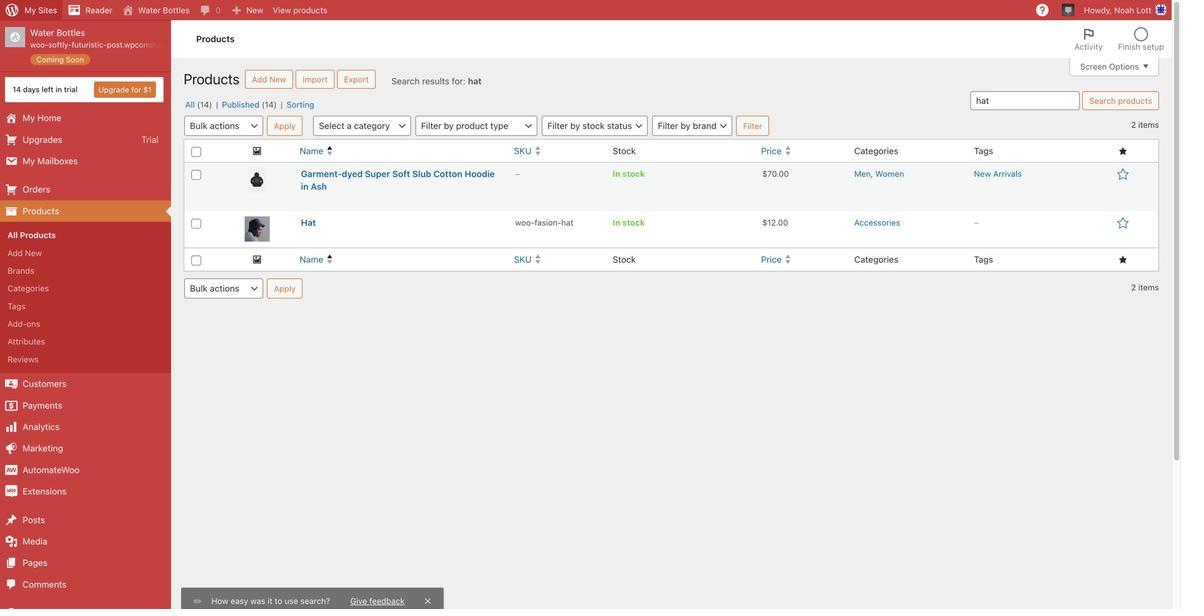 Task type: locate. For each thing, give the bounding box(es) containing it.
$ up $ 12.00
[[763, 169, 768, 179]]

name link for 1st sku link from the top of the page
[[295, 140, 509, 162]]

1 vertical spatial all
[[8, 230, 18, 240]]

name down the hat link
[[300, 254, 324, 265]]

stock for hat
[[623, 218, 645, 227]]

0 vertical spatial in stock
[[613, 169, 645, 179]]

1 vertical spatial –
[[975, 218, 979, 227]]

products link
[[0, 200, 171, 222]]

categories up the men , women
[[855, 146, 899, 156]]

bottles up "softly-"
[[57, 27, 85, 38]]

slub
[[413, 169, 431, 179]]

0 vertical spatial water
[[138, 5, 161, 15]]

reader
[[85, 5, 112, 15]]

upgrades
[[23, 134, 62, 145]]

$ down $ 70.00
[[763, 218, 768, 227]]

new down all products
[[25, 248, 42, 258]]

how
[[212, 590, 228, 599]]

price link
[[756, 140, 848, 162], [756, 248, 848, 271]]

1 vertical spatial in
[[613, 218, 621, 227]]

1 vertical spatial water
[[30, 27, 54, 38]]

2 stock from the top
[[623, 218, 645, 227]]

price up $ 70.00
[[761, 146, 782, 156]]

add new link for brands
[[0, 244, 171, 262]]

add new
[[252, 75, 286, 84], [8, 248, 42, 258]]

in inside garment-dyed super soft slub cotton hoodie in ash
[[301, 181, 309, 192]]

0 vertical spatial sku
[[514, 146, 532, 156]]

products
[[293, 5, 328, 15]]

2 name link from the top
[[295, 248, 509, 271]]

2 price from the top
[[761, 254, 782, 265]]

all left 'published'
[[185, 100, 195, 109]]

add for brands
[[8, 248, 23, 258]]

1 vertical spatial stock
[[623, 218, 645, 227]]

categories down the brands
[[8, 284, 49, 293]]

screen
[[1081, 62, 1107, 71]]

0 vertical spatial in
[[56, 85, 62, 94]]

1 vertical spatial 2
[[1132, 282, 1137, 292]]

my left the sites
[[25, 5, 36, 15]]

1 horizontal spatial woo-
[[516, 218, 535, 227]]

$
[[763, 169, 768, 179], [763, 218, 768, 227]]

price link down 12.00
[[756, 248, 848, 271]]

bottles left 0 link
[[163, 5, 190, 15]]

0 horizontal spatial (14)
[[197, 100, 212, 109]]

1 horizontal spatial add new
[[252, 75, 286, 84]]

2 $ from the top
[[763, 218, 768, 227]]

products down 0 at top left
[[196, 34, 235, 44]]

home
[[37, 113, 61, 123]]

– down new arrivals link
[[975, 218, 979, 227]]

12.00
[[768, 218, 789, 227]]

0 vertical spatial my
[[25, 5, 36, 15]]

accessories
[[855, 218, 901, 227]]

sku link
[[509, 140, 607, 162], [509, 248, 607, 271]]

bottles inside water bottles woo-softly-futuristic-post.wpcomstaging.com coming soon
[[57, 27, 85, 38]]

payments
[[23, 400, 62, 410]]

water for water bottles
[[138, 5, 161, 15]]

sku for second sku link from the top of the page
[[514, 254, 532, 265]]

0 horizontal spatial woo-
[[30, 40, 48, 49]]

None search field
[[971, 91, 1080, 110]]

howdy, noah lott
[[1085, 5, 1152, 15]]

2 in stock from the top
[[613, 218, 645, 227]]

in for hat
[[613, 218, 621, 227]]

1 horizontal spatial add
[[252, 75, 267, 84]]

1 name link from the top
[[295, 140, 509, 162]]

products inside 'link'
[[20, 230, 56, 240]]

$ 12.00
[[763, 218, 789, 227]]

1 vertical spatial price
[[761, 254, 782, 265]]

extensions link
[[0, 481, 171, 502]]

| left sorting
[[281, 100, 283, 109]]

0 horizontal spatial water
[[30, 27, 54, 38]]

add new link up categories link
[[0, 244, 171, 262]]

in stock for garment-dyed super soft slub cotton hoodie in ash
[[613, 169, 645, 179]]

tags for second sku link from the top of the page
[[975, 254, 994, 265]]

bottles for water bottles
[[163, 5, 190, 15]]

0 vertical spatial 2 items
[[1132, 120, 1160, 129]]

pages link
[[0, 552, 171, 574]]

notification image
[[1064, 4, 1074, 14]]

add up the brands
[[8, 248, 23, 258]]

pages
[[23, 558, 47, 568]]

men , women
[[855, 169, 905, 179]]

1 vertical spatial tags
[[975, 254, 994, 265]]

1 horizontal spatial bottles
[[163, 5, 190, 15]]

1 vertical spatial sku
[[514, 254, 532, 265]]

screen options button
[[1070, 57, 1160, 76]]

1 vertical spatial bottles
[[57, 27, 85, 38]]

1 vertical spatial categories
[[855, 254, 899, 265]]

new inside main menu navigation
[[25, 248, 42, 258]]

search
[[392, 76, 420, 86]]

1 in from the top
[[613, 169, 621, 179]]

products up the brands
[[20, 230, 56, 240]]

in
[[56, 85, 62, 94], [301, 181, 309, 192]]

trial
[[64, 85, 78, 94]]

price for second sku link from the top of the page
[[761, 254, 782, 265]]

water inside water bottles woo-softly-futuristic-post.wpcomstaging.com coming soon
[[30, 27, 54, 38]]

upgrade
[[98, 85, 129, 94]]

name
[[300, 146, 324, 156], [300, 254, 324, 265]]

0 vertical spatial all
[[185, 100, 195, 109]]

2 sku link from the top
[[509, 248, 607, 271]]

1 vertical spatial add
[[8, 248, 23, 258]]

price link up 70.00
[[756, 140, 848, 162]]

comments link
[[0, 574, 171, 595]]

products
[[196, 34, 235, 44], [184, 70, 240, 87], [23, 206, 59, 216], [20, 230, 56, 240]]

1 horizontal spatial hat
[[562, 218, 574, 227]]

add inside main menu navigation
[[8, 248, 23, 258]]

0 vertical spatial add new link
[[245, 70, 293, 89]]

0 horizontal spatial bottles
[[57, 27, 85, 38]]

2 in from the top
[[613, 218, 621, 227]]

1 vertical spatial 2 items
[[1132, 282, 1160, 292]]

upgrade for $1 button
[[94, 82, 156, 98]]

0 horizontal spatial hat
[[468, 76, 482, 86]]

1 vertical spatial name link
[[295, 248, 509, 271]]

1 vertical spatial in stock
[[613, 218, 645, 227]]

1 vertical spatial items
[[1139, 282, 1160, 292]]

dyed
[[342, 169, 363, 179]]

1 horizontal spatial add new link
[[245, 70, 293, 89]]

add up all (14) | published (14) | sorting
[[252, 75, 267, 84]]

2 | from the left
[[281, 100, 283, 109]]

1 horizontal spatial water
[[138, 5, 161, 15]]

futuristic-
[[72, 40, 107, 49]]

1 stock from the top
[[623, 169, 645, 179]]

all for all (14) | published (14) | sorting
[[185, 100, 195, 109]]

categories link
[[0, 279, 171, 297]]

1 vertical spatial my
[[23, 113, 35, 123]]

woo- inside water bottles woo-softly-futuristic-post.wpcomstaging.com coming soon
[[30, 40, 48, 49]]

1 in stock from the top
[[613, 169, 645, 179]]

categories down accessories link
[[855, 254, 899, 265]]

analytics link
[[0, 416, 171, 438]]

✕
[[425, 590, 431, 599]]

0 vertical spatial items
[[1139, 120, 1160, 129]]

add new for brands
[[8, 248, 42, 258]]

1 stock from the top
[[613, 146, 636, 156]]

name up garment-
[[300, 146, 324, 156]]

my for my sites
[[25, 5, 36, 15]]

0 horizontal spatial in
[[56, 85, 62, 94]]

add new link up all (14) | published (14) | sorting
[[245, 70, 293, 89]]

water bottles link
[[117, 0, 195, 20]]

1 2 items from the top
[[1132, 120, 1160, 129]]

toolbar navigation
[[0, 0, 1172, 23]]

0 horizontal spatial add
[[8, 248, 23, 258]]

0 vertical spatial tags
[[975, 146, 994, 156]]

automatewoo
[[23, 465, 80, 475]]

all up the brands
[[8, 230, 18, 240]]

2
[[1132, 120, 1137, 129], [1132, 282, 1137, 292]]

0 vertical spatial –
[[516, 169, 520, 179]]

1 vertical spatial hat
[[562, 218, 574, 227]]

water for water bottles woo-softly-futuristic-post.wpcomstaging.com coming soon
[[30, 27, 54, 38]]

1 vertical spatial add new
[[8, 248, 42, 258]]

0 vertical spatial woo-
[[30, 40, 48, 49]]

0 vertical spatial name link
[[295, 140, 509, 162]]

howdy,
[[1085, 5, 1113, 15]]

view
[[273, 5, 291, 15]]

None checkbox
[[191, 147, 201, 157], [191, 219, 201, 229], [191, 147, 201, 157], [191, 219, 201, 229]]

sorting
[[287, 100, 314, 109]]

0 vertical spatial add new
[[252, 75, 286, 84]]

2 sku from the top
[[514, 254, 532, 265]]

view products
[[273, 5, 328, 15]]

bottles for water bottles woo-softly-futuristic-post.wpcomstaging.com coming soon
[[57, 27, 85, 38]]

None checkbox
[[191, 170, 201, 180], [191, 256, 201, 266], [191, 170, 201, 180], [191, 256, 201, 266]]

1 2 from the top
[[1132, 120, 1137, 129]]

0 vertical spatial price link
[[756, 140, 848, 162]]

1 | from the left
[[216, 100, 218, 109]]

posts
[[23, 515, 45, 525]]

add new link
[[245, 70, 293, 89], [0, 244, 171, 262]]

(14) right 'published'
[[262, 100, 277, 109]]

0 vertical spatial name
[[300, 146, 324, 156]]

1 vertical spatial add new link
[[0, 244, 171, 262]]

sorting link
[[285, 98, 316, 111]]

name link
[[295, 140, 509, 162], [295, 248, 509, 271]]

1 horizontal spatial (14)
[[262, 100, 277, 109]]

fasion-
[[535, 218, 562, 227]]

0 vertical spatial bottles
[[163, 5, 190, 15]]

give
[[350, 590, 367, 599]]

0 vertical spatial price
[[761, 146, 782, 156]]

price
[[761, 146, 782, 156], [761, 254, 782, 265]]

0 vertical spatial in
[[613, 169, 621, 179]]

finish setup
[[1119, 42, 1165, 51]]

my inside toolbar navigation
[[25, 5, 36, 15]]

women link
[[876, 169, 905, 179]]

media link
[[0, 531, 171, 552]]

None submit
[[1083, 91, 1160, 110], [267, 116, 303, 136], [737, 116, 770, 136], [267, 278, 303, 298], [1083, 91, 1160, 110], [267, 116, 303, 136], [737, 116, 770, 136], [267, 278, 303, 298]]

customers
[[23, 379, 67, 389]]

0 vertical spatial sku link
[[509, 140, 607, 162]]

extensions
[[23, 486, 67, 497]]

in right left
[[56, 85, 62, 94]]

0 vertical spatial add
[[252, 75, 267, 84]]

stock for second sku link from the top of the page
[[613, 254, 636, 265]]

1 price from the top
[[761, 146, 782, 156]]

all
[[185, 100, 195, 109], [8, 230, 18, 240]]

in left ash
[[301, 181, 309, 192]]

give feedback
[[350, 590, 405, 599]]

0 vertical spatial stock
[[613, 146, 636, 156]]

0 horizontal spatial add new link
[[0, 244, 171, 262]]

2 (14) from the left
[[262, 100, 277, 109]]

(14) left 'published'
[[197, 100, 212, 109]]

2 vertical spatial tags
[[8, 301, 25, 311]]

1 vertical spatial sku link
[[509, 248, 607, 271]]

0 vertical spatial stock
[[623, 169, 645, 179]]

2 stock from the top
[[613, 254, 636, 265]]

price down $ 12.00
[[761, 254, 782, 265]]

1 vertical spatial name
[[300, 254, 324, 265]]

bottles
[[163, 5, 190, 15], [57, 27, 85, 38]]

2 price link from the top
[[756, 248, 848, 271]]

0 vertical spatial $
[[763, 169, 768, 179]]

new left arrivals
[[975, 169, 991, 179]]

water inside toolbar navigation
[[138, 5, 161, 15]]

ash
[[311, 181, 327, 192]]

search?
[[301, 590, 330, 599]]

1 $ from the top
[[763, 169, 768, 179]]

super
[[365, 169, 390, 179]]

add-
[[8, 319, 27, 328]]

add new up all (14) | published (14) | sorting
[[252, 75, 286, 84]]

add new up the brands
[[8, 248, 42, 258]]

1 horizontal spatial all
[[185, 100, 195, 109]]

activity
[[1075, 42, 1104, 51]]

new left view
[[246, 5, 263, 15]]

tab list
[[1068, 20, 1172, 58]]

my left the home
[[23, 113, 35, 123]]

add-ons
[[8, 319, 40, 328]]

1 items from the top
[[1139, 120, 1160, 129]]

water up post.wpcomstaging.com
[[138, 5, 161, 15]]

0 horizontal spatial add new
[[8, 248, 42, 258]]

add new inside main menu navigation
[[8, 248, 42, 258]]

water bottles woo-softly-futuristic-post.wpcomstaging.com coming soon
[[30, 27, 194, 64]]

2 vertical spatial categories
[[8, 284, 49, 293]]

0 vertical spatial categories
[[855, 146, 899, 156]]

1 vertical spatial $
[[763, 218, 768, 227]]

bottles inside toolbar navigation
[[163, 5, 190, 15]]

tags link
[[0, 297, 171, 315]]

0 horizontal spatial |
[[216, 100, 218, 109]]

woo-
[[30, 40, 48, 49], [516, 218, 535, 227]]

tab list containing activity
[[1068, 20, 1172, 58]]

1 name from the top
[[300, 146, 324, 156]]

0 vertical spatial 2
[[1132, 120, 1137, 129]]

1 vertical spatial price link
[[756, 248, 848, 271]]

2 items
[[1132, 120, 1160, 129], [1132, 282, 1160, 292]]

trial
[[141, 134, 159, 145]]

1 horizontal spatial in
[[301, 181, 309, 192]]

1 horizontal spatial |
[[281, 100, 283, 109]]

categories
[[855, 146, 899, 156], [855, 254, 899, 265], [8, 284, 49, 293]]

to
[[275, 590, 282, 599]]

1 vertical spatial in
[[301, 181, 309, 192]]

1 vertical spatial woo-
[[516, 218, 535, 227]]

water up "softly-"
[[30, 27, 54, 38]]

2 vertical spatial my
[[23, 156, 35, 166]]

| left 'published'
[[216, 100, 218, 109]]

1 sku from the top
[[514, 146, 532, 156]]

1 vertical spatial stock
[[613, 254, 636, 265]]

for:
[[452, 76, 466, 86]]

all inside 'link'
[[8, 230, 18, 240]]

0 horizontal spatial all
[[8, 230, 18, 240]]

– right hoodie
[[516, 169, 520, 179]]

tags
[[975, 146, 994, 156], [975, 254, 994, 265], [8, 301, 25, 311]]

$ for garment-dyed super soft slub cotton hoodie in ash
[[763, 169, 768, 179]]

1 price link from the top
[[756, 140, 848, 162]]

my down upgrades
[[23, 156, 35, 166]]

view products link
[[268, 0, 333, 20]]



Task type: vqa. For each thing, say whether or not it's contained in the screenshot.
PAGES
yes



Task type: describe. For each thing, give the bounding box(es) containing it.
in stock for hat
[[613, 218, 645, 227]]

import link
[[296, 70, 335, 89]]

stock for 1st sku link from the top of the page
[[613, 146, 636, 156]]

finish setup button
[[1111, 20, 1172, 58]]

my home
[[23, 113, 61, 123]]

setup
[[1143, 42, 1165, 51]]

new up sorting link
[[269, 75, 286, 84]]

payments link
[[0, 395, 171, 416]]

activity button
[[1068, 20, 1111, 58]]

new link
[[226, 0, 268, 20]]

analytics
[[23, 422, 60, 432]]

all for all products
[[8, 230, 18, 240]]

search results for: hat
[[392, 76, 482, 86]]

import
[[303, 75, 328, 84]]

how easy was it to use search?
[[212, 590, 330, 599]]

noah
[[1115, 5, 1135, 15]]

feedback
[[370, 590, 405, 599]]

garment-
[[301, 169, 342, 179]]

✕ button
[[425, 589, 431, 600]]

2 2 items from the top
[[1132, 282, 1160, 292]]

$ 70.00
[[763, 169, 789, 179]]

sku for 1st sku link from the top of the page
[[514, 146, 532, 156]]

water bottles
[[138, 5, 190, 15]]

in inside navigation
[[56, 85, 62, 94]]

media
[[23, 536, 47, 546]]

finish
[[1119, 42, 1141, 51]]

new arrivals link
[[975, 169, 1022, 179]]

marketing
[[23, 443, 63, 453]]

products up 'published'
[[184, 70, 240, 87]]

posts link
[[0, 509, 171, 531]]

lott
[[1137, 5, 1152, 15]]

easy
[[231, 590, 248, 599]]

attributes
[[8, 337, 45, 346]]

2 2 from the top
[[1132, 282, 1137, 292]]

products down orders
[[23, 206, 59, 216]]

add-ons link
[[0, 315, 171, 333]]

soon
[[66, 55, 84, 64]]

men
[[855, 169, 871, 179]]

stock for garment-dyed super soft slub cotton hoodie in ash
[[623, 169, 645, 179]]

all (14) | published (14) | sorting
[[185, 100, 314, 109]]

garment-dyed super soft slub cotton hoodie in ash
[[301, 169, 495, 192]]

results
[[422, 76, 450, 86]]

new inside new link
[[246, 5, 263, 15]]

export link
[[337, 70, 376, 89]]

$ for hat
[[763, 218, 768, 227]]

customers link
[[0, 373, 171, 395]]

1 (14) from the left
[[197, 100, 212, 109]]

0 horizontal spatial –
[[516, 169, 520, 179]]

my mailboxes
[[23, 156, 78, 166]]

pencil icon image
[[194, 590, 201, 599]]

woo-fasion-hat
[[516, 218, 574, 227]]

accessories link
[[855, 218, 901, 227]]

screen options
[[1081, 62, 1140, 71]]

add new link for import
[[245, 70, 293, 89]]

attributes link
[[0, 333, 171, 350]]

name link for second sku link from the top of the page
[[295, 248, 509, 271]]

reader link
[[62, 0, 117, 20]]

brands link
[[0, 262, 171, 279]]

my for my mailboxes
[[23, 156, 35, 166]]

$1
[[143, 85, 152, 94]]

ons
[[27, 319, 40, 328]]

1 horizontal spatial –
[[975, 218, 979, 227]]

mailboxes
[[37, 156, 78, 166]]

all products link
[[0, 226, 171, 244]]

arrivals
[[994, 169, 1022, 179]]

softly-
[[48, 40, 72, 49]]

marketing link
[[0, 438, 171, 459]]

days
[[23, 85, 40, 94]]

categories for price link related to second sku link from the top of the page
[[855, 254, 899, 265]]

,
[[871, 169, 874, 179]]

add new for import
[[252, 75, 286, 84]]

comments
[[23, 579, 67, 590]]

price link for second sku link from the top of the page
[[756, 248, 848, 271]]

0 link
[[195, 0, 226, 20]]

orders
[[23, 184, 50, 195]]

tags inside tags link
[[8, 301, 25, 311]]

1 sku link from the top
[[509, 140, 607, 162]]

orders link
[[0, 179, 171, 200]]

reviews link
[[0, 350, 171, 368]]

my mailboxes link
[[0, 150, 171, 172]]

sites
[[38, 5, 57, 15]]

main menu navigation
[[0, 20, 194, 609]]

my for my home
[[23, 113, 35, 123]]

use
[[285, 590, 298, 599]]

price link for 1st sku link from the top of the page
[[756, 140, 848, 162]]

coming
[[36, 55, 64, 64]]

men link
[[855, 169, 871, 179]]

reviews
[[8, 355, 39, 364]]

post.wpcomstaging.com
[[107, 40, 194, 49]]

14
[[13, 85, 21, 94]]

published
[[222, 100, 260, 109]]

2 name from the top
[[300, 254, 324, 265]]

upgrade for $1
[[98, 85, 152, 94]]

women
[[876, 169, 905, 179]]

categories inside categories link
[[8, 284, 49, 293]]

in for garment-dyed super soft slub cotton hoodie in ash
[[613, 169, 621, 179]]

hoodie
[[465, 169, 495, 179]]

hat
[[301, 218, 316, 228]]

✏
[[194, 590, 201, 599]]

cotton
[[434, 169, 463, 179]]

tags for 1st sku link from the top of the page
[[975, 146, 994, 156]]

0 vertical spatial hat
[[468, 76, 482, 86]]

price for 1st sku link from the top of the page
[[761, 146, 782, 156]]

export
[[344, 75, 369, 84]]

new arrivals
[[975, 169, 1022, 179]]

brands
[[8, 266, 34, 275]]

2 items from the top
[[1139, 282, 1160, 292]]

all products
[[8, 230, 56, 240]]

categories for price link associated with 1st sku link from the top of the page
[[855, 146, 899, 156]]

options
[[1110, 62, 1140, 71]]

add for import
[[252, 75, 267, 84]]

left
[[42, 85, 53, 94]]



